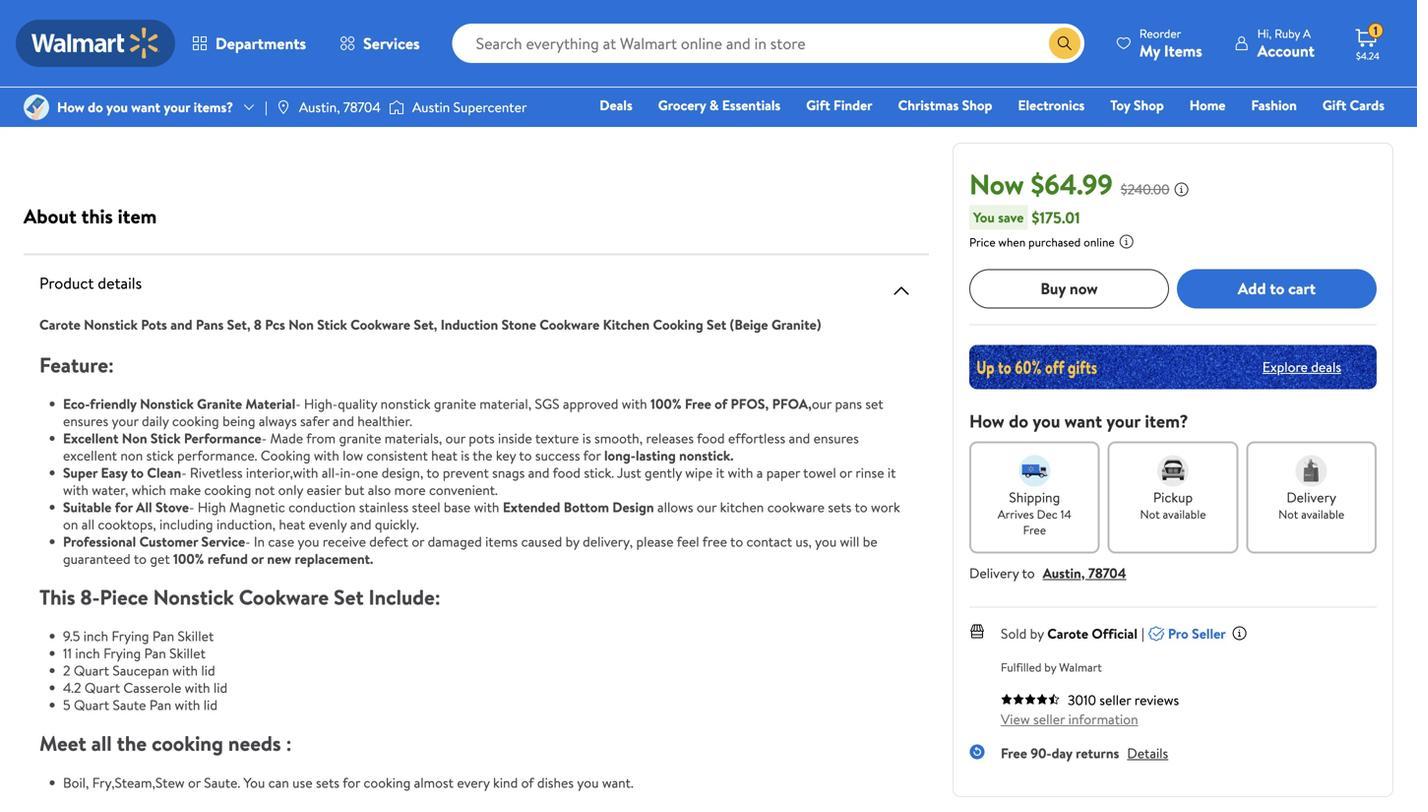Task type: vqa. For each thing, say whether or not it's contained in the screenshot.
contains
no



Task type: locate. For each thing, give the bounding box(es) containing it.
- left made
[[262, 429, 267, 448]]

0 horizontal spatial ensures
[[63, 412, 108, 431]]

with up the sets,
[[254, 83, 283, 104]]

nonstick up the handle, at the top of page
[[317, 0, 378, 18]]

explore deals
[[1263, 357, 1342, 377]]

1 vertical spatial the
[[117, 729, 147, 758]]

0 vertical spatial stick
[[317, 315, 347, 334]]

day down the view seller information
[[1052, 743, 1073, 763]]

1 horizontal spatial it
[[888, 463, 896, 482]]

0 vertical spatial 100%
[[651, 394, 682, 414]]

sold
[[1001, 624, 1027, 643]]

effortless
[[728, 429, 786, 448]]

explore
[[1263, 357, 1308, 377]]

3 product group from the left
[[480, 0, 663, 138]]

you left want.
[[577, 773, 599, 792]]

how do you want your item?
[[970, 409, 1189, 433]]

want left item?
[[1065, 409, 1103, 433]]

0 horizontal spatial piece
[[100, 583, 148, 612]]

granite)
[[772, 315, 821, 334]]

set, left induction
[[414, 315, 437, 334]]

0 horizontal spatial not
[[1140, 506, 1160, 522]]

1 horizontal spatial stick
[[317, 315, 347, 334]]

reorder my items
[[1140, 25, 1203, 62]]

0 horizontal spatial set,
[[227, 315, 251, 334]]

easier
[[307, 480, 341, 500]]

and right snags
[[528, 463, 550, 482]]

1 product group from the left
[[28, 0, 211, 129]]

search icon image
[[1057, 35, 1073, 51]]

you right us,
[[815, 532, 837, 551]]

finder
[[834, 95, 873, 115]]

one
[[1234, 123, 1264, 142]]

item?
[[1145, 409, 1189, 433]]

1 horizontal spatial oven
[[788, 83, 825, 104]]

4 product group from the left
[[707, 0, 890, 129]]

0 horizontal spatial your
[[112, 412, 138, 431]]

not down intent image for pickup
[[1140, 506, 1160, 522]]

product group containing sensarte nonstick pots and pans set with detachable handle, 8pcs cooking pots and pans set with removable handel, space saving cookware sets, pfoa free, dishwasher ＆ oven safe
[[254, 0, 437, 169]]

with left low
[[314, 446, 339, 465]]

 image up the sets,
[[275, 99, 291, 115]]

0 vertical spatial granite
[[707, 0, 758, 18]]

stick right pcs
[[317, 315, 347, 334]]

to left cart
[[1270, 278, 1285, 299]]

granite up - made from granite materials, our pots inside texture is smooth, releases food effortless and ensures excellent non stick performance. cooking with low consistent heat is the key to success for
[[434, 394, 476, 414]]

1 vertical spatial heat
[[279, 515, 305, 534]]

0 horizontal spatial the
[[117, 729, 147, 758]]

ruby
[[1275, 25, 1301, 42]]

kitchen
[[720, 498, 764, 517]]

your left daily
[[112, 412, 138, 431]]

1 horizontal spatial piece
[[790, 18, 828, 39]]

0 horizontal spatial of
[[521, 773, 534, 792]]

buy
[[1041, 278, 1066, 299]]

2 horizontal spatial by
[[1045, 659, 1057, 676]]

- for in
[[245, 532, 251, 551]]

fulfilled
[[1001, 659, 1042, 676]]

available for delivery
[[1302, 506, 1345, 522]]

 image for how do you want your items?
[[24, 95, 49, 120]]

items?
[[194, 97, 233, 117]]

1 vertical spatial safe
[[395, 148, 425, 169]]

product group
[[28, 0, 211, 129], [254, 0, 437, 169], [480, 0, 663, 138], [707, 0, 890, 129]]

do up intent image for shipping
[[1009, 409, 1029, 433]]

cooking down performance.
[[204, 480, 251, 500]]

pots up 'walmart site-wide' "search box"
[[805, 0, 835, 18]]

stone inside 'granite stone pots and pans set 20 piece complete cookware bakeware set nonstick dishwasher oven safe blue'
[[762, 0, 801, 18]]

to inside "button"
[[1270, 278, 1285, 299]]

0 vertical spatial 20
[[768, 18, 786, 39]]

0 horizontal spatial |
[[265, 97, 268, 117]]

when
[[999, 234, 1026, 250]]

4.706 stars out of 5, based on 3010 seller reviews element
[[1001, 693, 1060, 705]]

to right free
[[730, 532, 743, 551]]

your inside our pans set ensures your daily cooking being always safer and healthier.
[[112, 412, 138, 431]]

shipping for "product" group containing 403
[[63, 70, 105, 87]]

0 horizontal spatial delivery
[[970, 563, 1019, 583]]

to right more
[[427, 463, 440, 482]]

2 available from the left
[[1302, 506, 1345, 522]]

by for fulfilled
[[1045, 659, 1057, 676]]

- inside - made from granite materials, our pots inside texture is smooth, releases food effortless and ensures excellent non stick performance. cooking with low consistent heat is the key to success for
[[262, 429, 267, 448]]

toy shop
[[1111, 95, 1164, 115]]

0 vertical spatial piece
[[790, 18, 828, 39]]

0 horizontal spatial sets
[[316, 773, 340, 792]]

100% up releases
[[651, 394, 682, 414]]

your left items? at top
[[164, 97, 190, 117]]

 image
[[389, 97, 405, 117]]

- made from granite materials, our pots inside texture is smooth, releases food effortless and ensures excellent non stick performance. cooking with low consistent heat is the key to success for
[[63, 429, 859, 465]]

dishwasher inside 'granite stone pots and pans set 20 piece complete cookware bakeware set nonstick dishwasher oven safe blue'
[[707, 83, 784, 104]]

ensures down pans
[[814, 429, 859, 448]]

1 vertical spatial stick
[[151, 429, 181, 448]]

:
[[286, 729, 292, 758]]

deals link
[[591, 95, 642, 116]]

0 horizontal spatial our
[[446, 429, 466, 448]]

lasting
[[636, 446, 676, 465]]

our inside our pans set ensures your daily cooking being always safer and healthier.
[[812, 394, 832, 414]]

pots down details
[[141, 315, 167, 334]]

our right allows
[[697, 498, 717, 517]]

how
[[57, 97, 84, 117], [970, 409, 1005, 433]]

eco-
[[63, 394, 90, 414]]

how up arrives at the right of the page
[[970, 409, 1005, 433]]

you left can
[[244, 773, 265, 792]]

1 horizontal spatial heat
[[431, 446, 458, 465]]

you up intent image for shipping
[[1033, 409, 1061, 433]]

with inside - made from granite materials, our pots inside texture is smooth, releases food effortless and ensures excellent non stick performance. cooking with low consistent heat is the key to success for
[[314, 446, 339, 465]]

0 horizontal spatial non
[[122, 429, 147, 448]]

pots inside 'granite stone pots and pans set 20 piece complete cookware bakeware set nonstick dishwasher oven safe blue'
[[805, 0, 835, 18]]

2- up the sets,
[[258, 101, 269, 118]]

1 horizontal spatial the
[[473, 446, 493, 465]]

not inside pickup not available
[[1140, 506, 1160, 522]]

2 vertical spatial for
[[343, 773, 360, 792]]

available inside delivery not available
[[1302, 506, 1345, 522]]

cooking right kitchen
[[653, 315, 703, 334]]

product details image
[[890, 279, 914, 303]]

2-day shipping for "product" group containing 403
[[32, 70, 105, 87]]

0 vertical spatial all
[[81, 515, 95, 534]]

0 horizontal spatial dishwasher
[[254, 148, 331, 169]]

free left 90-
[[1001, 743, 1028, 763]]

1 horizontal spatial 78704
[[1089, 563, 1127, 583]]

heat up convenient.
[[431, 446, 458, 465]]

1 gift from the left
[[806, 95, 831, 115]]

1 vertical spatial dishwasher
[[254, 148, 331, 169]]

2-day shipping for "product" group containing 110
[[484, 70, 558, 87]]

save
[[998, 207, 1024, 227]]

product group containing 403
[[28, 0, 211, 129]]

day up supercenter
[[495, 70, 513, 87]]

by right fulfilled
[[1045, 659, 1057, 676]]

1 horizontal spatial shop
[[1134, 95, 1164, 115]]

0 vertical spatial our
[[812, 394, 832, 414]]

long-
[[604, 446, 636, 465]]

0 horizontal spatial safe
[[395, 148, 425, 169]]

1 vertical spatial austin,
[[1043, 563, 1085, 583]]

piece down guaranteed
[[100, 583, 148, 612]]

0 horizontal spatial carote
[[39, 315, 81, 334]]

seller right 3010
[[1100, 690, 1132, 710]]

available down intent image for delivery
[[1302, 506, 1345, 522]]

0 horizontal spatial 78704
[[343, 97, 381, 117]]

fashion link
[[1243, 95, 1306, 116]]

0 horizontal spatial 100%
[[173, 549, 204, 569]]

1 vertical spatial do
[[1009, 409, 1029, 433]]

toy
[[1111, 95, 1131, 115]]

pans for cookware
[[196, 315, 224, 334]]

information
[[1069, 710, 1139, 729]]

fulfilled by walmart
[[1001, 659, 1102, 676]]

1 vertical spatial for
[[115, 498, 133, 517]]

want for item?
[[1065, 409, 1103, 433]]

1 shop from the left
[[962, 95, 993, 115]]

seller for 3010
[[1100, 690, 1132, 710]]

it right wipe
[[716, 463, 725, 482]]

shop right "christmas"
[[962, 95, 993, 115]]

0 horizontal spatial you
[[244, 773, 265, 792]]

consistent
[[367, 446, 428, 465]]

quickly.
[[375, 515, 419, 534]]

0 vertical spatial heat
[[431, 446, 458, 465]]

pro seller info image
[[1232, 626, 1248, 641]]

available inside pickup not available
[[1163, 506, 1206, 522]]

how down walmart image
[[57, 97, 84, 117]]

wipe
[[685, 463, 713, 482]]

boil,
[[63, 773, 89, 792]]

1 horizontal spatial stone
[[762, 0, 801, 18]]

not for pickup
[[1140, 506, 1160, 522]]

magnetic
[[229, 498, 285, 517]]

key
[[496, 446, 516, 465]]

sets,
[[254, 126, 287, 148]]

1 horizontal spatial your
[[164, 97, 190, 117]]

interior,with
[[246, 463, 318, 482]]

or left 'rinse'
[[840, 463, 852, 482]]

you inside the you save $175.01
[[974, 207, 995, 227]]

gift inside the "gift cards registry"
[[1323, 95, 1347, 115]]

gift
[[806, 95, 831, 115], [1323, 95, 1347, 115]]

inch right 11
[[75, 644, 100, 663]]

1 horizontal spatial ensures
[[814, 429, 859, 448]]

skillet
[[178, 627, 214, 646], [169, 644, 206, 663]]

explore deals link
[[1255, 349, 1350, 384]]

cookware
[[778, 39, 847, 61], [346, 104, 415, 126], [351, 315, 411, 334], [540, 315, 600, 334], [239, 583, 329, 612]]

inch
[[83, 627, 108, 646], [75, 644, 100, 663]]

nonstick inside 'granite stone pots and pans set 20 piece complete cookware bakeware set nonstick dishwasher oven safe blue'
[[802, 61, 863, 83]]

by inside - in case you receive defect or damaged items caused by delivery, please feel free to contact us, you will be guaranteed to get
[[566, 532, 580, 551]]

1 horizontal spatial 20
[[768, 18, 786, 39]]

piece inside 'granite stone pots and pans set 20 piece complete cookware bakeware set nonstick dishwasher oven safe blue'
[[790, 18, 828, 39]]

1 horizontal spatial by
[[1030, 624, 1044, 643]]

by right sold
[[1030, 624, 1044, 643]]

0 vertical spatial the
[[473, 446, 493, 465]]

2- for "product" group containing sensarte nonstick pots and pans set with detachable handle, 8pcs cooking pots and pans set with removable handel, space saving cookware sets, pfoa free, dishwasher ＆ oven safe
[[258, 101, 269, 118]]

0 horizontal spatial how
[[57, 97, 84, 117]]

oven right 198
[[788, 83, 825, 104]]

1 horizontal spatial set,
[[414, 315, 437, 334]]

grocery & essentials link
[[649, 95, 790, 116]]

set right bakeware
[[776, 61, 798, 83]]

evenly
[[309, 515, 347, 534]]

now
[[970, 165, 1024, 203]]

1 vertical spatial 78704
[[1089, 563, 1127, 583]]

for left all
[[115, 498, 133, 517]]

us,
[[796, 532, 812, 551]]

pots for 8pcs
[[381, 0, 411, 18]]

1 vertical spatial by
[[1030, 624, 1044, 643]]

2-day shipping for "product" group containing granite stone pots and pans set 20 piece complete cookware bakeware set nonstick dishwasher oven safe blue
[[711, 101, 784, 118]]

now
[[1070, 278, 1098, 299]]

granite up complete at the top of page
[[707, 0, 758, 18]]

our inside - made from granite materials, our pots inside texture is smooth, releases food effortless and ensures excellent non stick performance. cooking with low consistent heat is the key to success for
[[446, 429, 466, 448]]

- inside "- rivetless interior,with all-in-one design, to prevent snags and food stick. just gently wipe it with a paper towel or rinse it with water, which make cooking not only easier but also more convenient."
[[181, 463, 187, 482]]

oven inside 'granite stone pots and pans set 20 piece complete cookware bakeware set nonstick dishwasher oven safe blue'
[[788, 83, 825, 104]]

2 it from the left
[[888, 463, 896, 482]]

1 vertical spatial piece
[[100, 583, 148, 612]]

hi,
[[1258, 25, 1272, 42]]

- in case you receive defect or damaged items caused by delivery, please feel free to contact us, you will be guaranteed to get
[[63, 532, 878, 569]]

0 vertical spatial how
[[57, 97, 84, 117]]

design,
[[382, 463, 424, 482]]

2- for "product" group containing 403
[[32, 70, 42, 87]]

and inside "- rivetless interior,with all-in-one design, to prevent snags and food stick. just gently wipe it with a paper towel or rinse it with water, which make cooking not only easier but also more convenient."
[[528, 463, 550, 482]]

austin, up pfoa
[[299, 97, 340, 117]]

product group containing granite stone pots and pans set 20 piece complete cookware bakeware set nonstick dishwasher oven safe blue
[[707, 0, 890, 129]]

delivery for not
[[1287, 488, 1337, 507]]

granite
[[434, 394, 476, 414], [339, 429, 381, 448]]

want for items?
[[131, 97, 160, 117]]

delivery inside delivery not available
[[1287, 488, 1337, 507]]

pcs
[[265, 315, 285, 334]]

0 horizontal spatial food
[[553, 463, 581, 482]]

stick up clean
[[151, 429, 181, 448]]

0 horizontal spatial seller
[[1034, 710, 1065, 729]]

oven right the ＆
[[354, 148, 392, 169]]

2 horizontal spatial for
[[583, 446, 601, 465]]

carote
[[39, 315, 81, 334], [1048, 624, 1089, 643]]

shipping
[[63, 70, 105, 87], [515, 70, 558, 87], [289, 101, 331, 118], [742, 101, 784, 118]]

20 up 198
[[768, 18, 786, 39]]

stick
[[317, 315, 347, 334], [151, 429, 181, 448]]

super
[[63, 463, 98, 482]]

pans inside 'granite stone pots and pans set 20 piece complete cookware bakeware set nonstick dishwasher oven safe blue'
[[707, 18, 738, 39]]

1 vertical spatial food
[[553, 463, 581, 482]]

your for items?
[[164, 97, 190, 117]]

2 horizontal spatial your
[[1107, 409, 1141, 433]]

1 not from the left
[[1140, 506, 1160, 522]]

to inside allows our kitchen cookware sets to work on all cooktops, including induction, heat evenly and quickly.
[[855, 498, 868, 517]]

free up releases
[[685, 394, 712, 414]]

2-
[[32, 70, 42, 87], [484, 70, 495, 87], [258, 101, 269, 118], [711, 101, 721, 118]]

available
[[1163, 506, 1206, 522], [1302, 506, 1345, 522]]

0 vertical spatial carote
[[39, 315, 81, 334]]

0 horizontal spatial stone
[[502, 315, 536, 334]]

excellent
[[63, 446, 117, 465]]

frying up saucepan
[[112, 627, 149, 646]]

long-lasting nonstick.
[[604, 446, 734, 465]]

0 horizontal spatial gift
[[806, 95, 831, 115]]

pots
[[381, 0, 411, 18], [805, 0, 835, 18], [315, 61, 345, 83], [141, 315, 167, 334]]

and up search "search box" on the top of page
[[839, 0, 864, 18]]

0 vertical spatial oven
[[788, 83, 825, 104]]

2 gift from the left
[[1323, 95, 1347, 115]]

granite inside - made from granite materials, our pots inside texture is smooth, releases food effortless and ensures excellent non stick performance. cooking with low consistent heat is the key to success for
[[339, 429, 381, 448]]

our left pots
[[446, 429, 466, 448]]

0 vertical spatial food
[[697, 429, 725, 448]]

2 set, from the left
[[414, 315, 437, 334]]

day up the sets,
[[269, 101, 286, 118]]

0 vertical spatial granite
[[434, 394, 476, 414]]

heat inside - made from granite materials, our pots inside texture is smooth, releases food effortless and ensures excellent non stick performance. cooking with low consistent heat is the key to success for
[[431, 446, 458, 465]]

rinse
[[856, 463, 885, 482]]

1 horizontal spatial do
[[1009, 409, 1029, 433]]

reviews
[[1135, 690, 1180, 710]]

2 vertical spatial free
[[1001, 743, 1028, 763]]

78704 up the free, at top left
[[343, 97, 381, 117]]

 image down walmart image
[[24, 95, 49, 120]]

0 horizontal spatial heat
[[279, 515, 305, 534]]

shipping for "product" group containing 110
[[515, 70, 558, 87]]

 image
[[24, 95, 49, 120], [275, 99, 291, 115]]

prevent
[[443, 463, 489, 482]]

safe inside the sensarte nonstick pots and pans set with detachable handle, 8pcs cooking pots and pans set with removable handel, space saving cookware sets, pfoa free, dishwasher ＆ oven safe
[[395, 148, 425, 169]]

one debit link
[[1225, 122, 1310, 143]]

set up the austin
[[412, 61, 435, 83]]

not inside delivery not available
[[1279, 506, 1299, 522]]

1 vertical spatial you
[[244, 773, 265, 792]]

cooking inside - made from granite materials, our pots inside texture is smooth, releases food effortless and ensures excellent non stick performance. cooking with low consistent heat is the key to success for
[[261, 446, 311, 465]]

our
[[812, 394, 832, 414], [446, 429, 466, 448], [697, 498, 717, 517]]

free inside shipping arrives dec 14 free
[[1023, 521, 1046, 538]]

walmart
[[1060, 659, 1102, 676]]

0 vertical spatial cooking
[[254, 61, 311, 83]]

1 horizontal spatial gift
[[1323, 95, 1347, 115]]

your left item?
[[1107, 409, 1141, 433]]

granite down quality
[[339, 429, 381, 448]]

water,
[[92, 480, 128, 500]]

pickup not available
[[1140, 488, 1206, 522]]

and right safer at the left bottom of page
[[333, 412, 354, 431]]

quart right 4.2
[[85, 678, 120, 698]]

0 vertical spatial by
[[566, 532, 580, 551]]

0 horizontal spatial granite
[[197, 394, 242, 414]]

stone right induction
[[502, 315, 536, 334]]

grocery
[[658, 95, 706, 115]]

caused
[[521, 532, 562, 551]]

0 vertical spatial for
[[583, 446, 601, 465]]

casserole
[[123, 678, 181, 698]]

- for rivetless
[[181, 463, 187, 482]]

ensures inside our pans set ensures your daily cooking being always safer and healthier.
[[63, 412, 108, 431]]

set up bakeware
[[742, 18, 765, 39]]

1 horizontal spatial seller
[[1100, 690, 1132, 710]]

with
[[344, 18, 373, 39], [254, 83, 283, 104], [622, 394, 647, 414], [314, 446, 339, 465], [728, 463, 753, 482], [63, 480, 89, 500], [474, 498, 500, 517], [172, 661, 198, 680], [185, 678, 210, 698], [175, 696, 200, 715]]

cookware inside 'granite stone pots and pans set 20 piece complete cookware bakeware set nonstick dishwasher oven safe blue'
[[778, 39, 847, 61]]

ensures up the excellent
[[63, 412, 108, 431]]

safe right 198
[[829, 83, 858, 104]]

0 vertical spatial delivery
[[1287, 488, 1337, 507]]

pro
[[1168, 624, 1189, 643]]

for left long-
[[583, 446, 601, 465]]

2 vertical spatial cooking
[[261, 446, 311, 465]]

safe down the austin
[[395, 148, 425, 169]]

shop right the toy
[[1134, 95, 1164, 115]]

1 horizontal spatial granite
[[707, 0, 758, 18]]

0 vertical spatial stone
[[762, 0, 801, 18]]

our left pans
[[812, 394, 832, 414]]

1 vertical spatial stone
[[502, 315, 536, 334]]

2 product group from the left
[[254, 0, 437, 169]]

shipping down 110
[[515, 70, 558, 87]]

free
[[703, 532, 727, 551]]

1 vertical spatial delivery
[[970, 563, 1019, 583]]

20 up austin, 78704
[[317, 69, 330, 86]]

conduction
[[289, 498, 356, 517]]

78704 up official
[[1089, 563, 1127, 583]]

2- down walmart image
[[32, 70, 42, 87]]

1 available from the left
[[1163, 506, 1206, 522]]

0 horizontal spatial  image
[[24, 95, 49, 120]]

and inside 'granite stone pots and pans set 20 piece complete cookware bakeware set nonstick dishwasher oven safe blue'
[[839, 0, 864, 18]]

100% right get
[[173, 549, 204, 569]]

shipping up pfoa
[[289, 101, 331, 118]]

of left pfos,
[[715, 394, 728, 414]]

carote up walmart
[[1048, 624, 1089, 643]]

0 horizontal spatial austin,
[[299, 97, 340, 117]]

shipping down 403
[[63, 70, 105, 87]]

meet all the cooking needs :
[[39, 729, 292, 758]]

pro seller
[[1168, 624, 1226, 643]]

do down 403
[[88, 97, 103, 117]]

0 vertical spatial dishwasher
[[707, 83, 784, 104]]

1 horizontal spatial want
[[1065, 409, 1103, 433]]

and inside allows our kitchen cookware sets to work on all cooktops, including induction, heat evenly and quickly.
[[350, 515, 372, 534]]

1 vertical spatial non
[[122, 429, 147, 448]]

- inside - in case you receive defect or damaged items caused by delivery, please feel free to contact us, you will be guaranteed to get
[[245, 532, 251, 551]]

2 not from the left
[[1279, 506, 1299, 522]]

sets right use
[[316, 773, 340, 792]]

legal information image
[[1119, 234, 1135, 249]]

day for "product" group containing 110
[[495, 70, 513, 87]]

1 it from the left
[[716, 463, 725, 482]]

debit
[[1267, 123, 1301, 142]]

1 horizontal spatial  image
[[275, 99, 291, 115]]

for inside - made from granite materials, our pots inside texture is smooth, releases food effortless and ensures excellent non stick performance. cooking with low consistent heat is the key to success for
[[583, 446, 601, 465]]

please
[[636, 532, 674, 551]]

how for how do you want your item?
[[970, 409, 1005, 433]]

complete
[[707, 39, 775, 61]]

2 shop from the left
[[1134, 95, 1164, 115]]

2 vertical spatial our
[[697, 498, 717, 517]]

low
[[343, 446, 363, 465]]

1 vertical spatial 20
[[317, 69, 330, 86]]

space
[[254, 104, 294, 126]]

detachable
[[254, 39, 332, 61]]

1 horizontal spatial 100%
[[651, 394, 682, 414]]

meet
[[39, 729, 86, 758]]

cooking
[[254, 61, 311, 83], [653, 315, 703, 334], [261, 446, 311, 465]]

2- up supercenter
[[484, 70, 495, 87]]

product group containing 110
[[480, 0, 663, 138]]

shop inside "link"
[[1134, 95, 1164, 115]]

0 vertical spatial non
[[289, 315, 314, 334]]

90-
[[1031, 743, 1052, 763]]

service
[[201, 532, 245, 551]]

1 vertical spatial want
[[1065, 409, 1103, 433]]

shop for christmas shop
[[962, 95, 993, 115]]



Task type: describe. For each thing, give the bounding box(es) containing it.
gift finder
[[806, 95, 873, 115]]

with left "8pcs"
[[344, 18, 373, 39]]

1 horizontal spatial austin,
[[1043, 563, 1085, 583]]

and left 8
[[170, 315, 193, 334]]

food inside - made from granite materials, our pots inside texture is smooth, releases food effortless and ensures excellent non stick performance. cooking with low consistent heat is the key to success for
[[697, 429, 725, 448]]

and inside - made from granite materials, our pots inside texture is smooth, releases food effortless and ensures excellent non stick performance. cooking with low consistent heat is the key to success for
[[789, 429, 810, 448]]

0 horizontal spatial 20
[[317, 69, 330, 86]]

1 horizontal spatial granite
[[434, 394, 476, 414]]

induction
[[441, 315, 498, 334]]

approved
[[563, 394, 619, 414]]

and inside our pans set ensures your daily cooking being always safer and healthier.
[[333, 412, 354, 431]]

2- for "product" group containing 110
[[484, 70, 495, 87]]

purchased
[[1029, 234, 1081, 250]]

from
[[306, 429, 336, 448]]

quart right 5
[[74, 696, 109, 715]]

in-
[[340, 463, 356, 482]]

only
[[278, 480, 303, 500]]

pans for bakeware
[[707, 18, 738, 39]]

or left saute.
[[188, 773, 201, 792]]

buy now button
[[970, 269, 1169, 308]]

now $64.99
[[970, 165, 1113, 203]]

granite inside 'granite stone pots and pans set 20 piece complete cookware bakeware set nonstick dishwasher oven safe blue'
[[707, 0, 758, 18]]

fry,steam,stew
[[92, 773, 185, 792]]

view seller information
[[1001, 710, 1139, 729]]

materials,
[[385, 429, 442, 448]]

cart
[[1289, 278, 1316, 299]]

2-day shipping for "product" group containing sensarte nonstick pots and pans set with detachable handle, 8pcs cooking pots and pans set with removable handel, space saving cookware sets, pfoa free, dishwasher ＆ oven safe
[[258, 101, 331, 118]]

9.5
[[63, 627, 80, 646]]

how for how do you want your items?
[[57, 97, 84, 117]]

also
[[368, 480, 391, 500]]

non
[[120, 446, 143, 465]]

the inside - made from granite materials, our pots inside texture is smooth, releases food effortless and ensures excellent non stick performance. cooking with low consistent heat is the key to success for
[[473, 446, 493, 465]]

day for "product" group containing sensarte nonstick pots and pans set with detachable handle, 8pcs cooking pots and pans set with removable handel, space saving cookware sets, pfoa free, dishwasher ＆ oven safe
[[269, 101, 286, 118]]

you right case
[[298, 532, 319, 551]]

defect
[[369, 532, 409, 551]]

food inside "- rivetless interior,with all-in-one design, to prevent snags and food stick. just gently wipe it with a paper towel or rinse it with water, which make cooking not only easier but also more convenient."
[[553, 463, 581, 482]]

0 horizontal spatial for
[[115, 498, 133, 517]]

0 horizontal spatial is
[[461, 446, 470, 465]]

8-
[[80, 583, 100, 612]]

christmas shop link
[[890, 95, 1002, 116]]

saute
[[113, 696, 146, 715]]

our inside allows our kitchen cookware sets to work on all cooktops, including induction, heat evenly and quickly.
[[697, 498, 717, 517]]

fashion
[[1252, 95, 1297, 115]]

convenient.
[[429, 480, 498, 500]]

home link
[[1181, 95, 1235, 116]]

feel
[[677, 532, 700, 551]]

add
[[1238, 278, 1266, 299]]

0 vertical spatial austin,
[[299, 97, 340, 117]]

walmart+ link
[[1317, 122, 1394, 143]]

grocery & essentials
[[658, 95, 781, 115]]

hi, ruby a account
[[1258, 25, 1315, 62]]

with right casserole
[[185, 678, 210, 698]]

nonstick.
[[679, 446, 734, 465]]

oven inside the sensarte nonstick pots and pans set with detachable handle, 8pcs cooking pots and pans set with removable handel, space saving cookware sets, pfoa free, dishwasher ＆ oven safe
[[354, 148, 392, 169]]

your for item?
[[1107, 409, 1141, 433]]

with right base at the left
[[474, 498, 500, 517]]

carote nonstick pots and pans set, 8 pcs non stick cookware set, induction stone cookware kitchen cooking set (beige granite)
[[39, 315, 821, 334]]

not for delivery
[[1279, 506, 1299, 522]]

403
[[91, 38, 111, 55]]

Search search field
[[452, 24, 1085, 63]]

add to cart button
[[1177, 269, 1377, 308]]

suitable
[[63, 498, 112, 517]]

delivery for to
[[970, 563, 1019, 583]]

you down 403
[[106, 97, 128, 117]]

sets inside allows our kitchen cookware sets to work on all cooktops, including induction, heat evenly and quickly.
[[828, 498, 852, 517]]

intent image for shipping image
[[1019, 455, 1051, 487]]

excellent non stick performance
[[63, 429, 262, 448]]

set down replacement.
[[334, 583, 364, 612]]

4.2
[[63, 678, 81, 698]]

1 horizontal spatial for
[[343, 773, 360, 792]]

nonstick down get
[[153, 583, 234, 612]]

set right sensarte
[[318, 18, 340, 39]]

learn more about strikethrough prices image
[[1174, 181, 1190, 197]]

1 set, from the left
[[227, 315, 251, 334]]

dishwasher inside the sensarte nonstick pots and pans set with detachable handle, 8pcs cooking pots and pans set with removable handel, space saving cookware sets, pfoa free, dishwasher ＆ oven safe
[[254, 148, 331, 169]]

to inside "- rivetless interior,with all-in-one design, to prevent snags and food stick. just gently wipe it with a paper towel or rinse it with water, which make cooking not only easier but also more convenient."
[[427, 463, 440, 482]]

sensarte nonstick pots and pans set with detachable handle, 8pcs cooking pots and pans set with removable handel, space saving cookware sets, pfoa free, dishwasher ＆ oven safe
[[254, 0, 435, 169]]

ensures inside - made from granite materials, our pots inside texture is smooth, releases food effortless and ensures excellent non stick performance. cooking with low consistent heat is the key to success for
[[814, 429, 859, 448]]

1 vertical spatial granite
[[197, 394, 242, 414]]

1 horizontal spatial is
[[583, 429, 591, 448]]

performance
[[184, 429, 262, 448]]

or inside - in case you receive defect or damaged items caused by delivery, please feel free to contact us, you will be guaranteed to get
[[412, 532, 425, 551]]

gift for cards
[[1323, 95, 1347, 115]]

make
[[170, 480, 201, 500]]

with up smooth,
[[622, 394, 647, 414]]

every
[[457, 773, 490, 792]]

cooking inside the sensarte nonstick pots and pans set with detachable handle, 8pcs cooking pots and pans set with removable handel, space saving cookware sets, pfoa free, dishwasher ＆ oven safe
[[254, 61, 311, 83]]

a
[[757, 463, 763, 482]]

Walmart Site-Wide search field
[[452, 24, 1085, 63]]

not
[[255, 480, 275, 500]]

9.5 inch frying pan skillet 11 inch frying pan skillet 2 quart saucepan with lid 4.2 quart casserole with lid 5 quart saute pan with lid
[[63, 627, 228, 715]]

and up austin, 78704
[[349, 61, 373, 83]]

departments button
[[175, 20, 323, 67]]

your for daily
[[112, 412, 138, 431]]

up to sixty percent off deals. shop now. image
[[970, 345, 1377, 389]]

nonstick inside the sensarte nonstick pots and pans set with detachable handle, 8pcs cooking pots and pans set with removable handel, space saving cookware sets, pfoa free, dishwasher ＆ oven safe
[[317, 0, 378, 18]]

almost
[[414, 773, 454, 792]]

1 vertical spatial of
[[521, 773, 534, 792]]

saving
[[298, 104, 342, 126]]

high-
[[304, 394, 338, 414]]

success
[[535, 446, 580, 465]]

walmart image
[[32, 28, 159, 59]]

3010 seller reviews
[[1068, 690, 1180, 710]]

seller
[[1192, 624, 1226, 643]]

shop for toy shop
[[1134, 95, 1164, 115]]

services button
[[323, 20, 437, 67]]

pots for cookware
[[805, 0, 835, 18]]

safer
[[300, 412, 329, 431]]

cooking inside our pans set ensures your daily cooking being always safer and healthier.
[[172, 412, 219, 431]]

pan right the saute
[[150, 696, 171, 715]]

reorder
[[1140, 25, 1182, 42]]

shipping for "product" group containing sensarte nonstick pots and pans set with detachable handle, 8pcs cooking pots and pans set with removable handel, space saving cookware sets, pfoa free, dishwasher ＆ oven safe
[[289, 101, 331, 118]]

day for "product" group containing granite stone pots and pans set 20 piece complete cookware bakeware set nonstick dishwasher oven safe blue
[[721, 101, 739, 118]]

free,
[[336, 126, 370, 148]]

frying up casserole
[[103, 644, 141, 663]]

pan up casserole
[[144, 644, 166, 663]]

base
[[444, 498, 471, 517]]

to left austin, 78704 button
[[1022, 563, 1035, 583]]

set left (beige
[[707, 315, 727, 334]]

with left water,
[[63, 480, 89, 500]]

saute.
[[204, 773, 240, 792]]

professional customer service
[[63, 532, 245, 551]]

get
[[150, 549, 170, 569]]

day for "product" group containing 403
[[42, 70, 60, 87]]

super easy to clean
[[63, 463, 181, 482]]

all inside allows our kitchen cookware sets to work on all cooktops, including induction, heat evenly and quickly.
[[81, 515, 95, 534]]

do for how do you want your items?
[[88, 97, 103, 117]]

to left get
[[134, 549, 147, 569]]

releases
[[646, 429, 694, 448]]

cooking inside "- rivetless interior,with all-in-one design, to prevent snags and food stick. just gently wipe it with a paper towel or rinse it with water, which make cooking not only easier but also more convenient."
[[204, 480, 251, 500]]

0 horizontal spatial stick
[[151, 429, 181, 448]]

details button
[[1128, 743, 1169, 763]]

skillet up casserole
[[169, 644, 206, 663]]

or inside "- rivetless interior,with all-in-one design, to prevent snags and food stick. just gently wipe it with a paper towel or rinse it with water, which make cooking not only easier but also more convenient."
[[840, 463, 852, 482]]

intent image for delivery image
[[1296, 455, 1328, 487]]

cooking up saute.
[[152, 729, 223, 758]]

0 vertical spatial of
[[715, 394, 728, 414]]

pots up austin, 78704
[[315, 61, 345, 83]]

shipping arrives dec 14 free
[[998, 488, 1072, 538]]

gift for finder
[[806, 95, 831, 115]]

material
[[246, 394, 296, 414]]

shipping
[[1009, 488, 1060, 507]]

skillet down this 8-piece nonstick cookware set include:
[[178, 627, 214, 646]]

nonstick up "excellent non stick performance"
[[140, 394, 194, 414]]

cookware inside the sensarte nonstick pots and pans set with detachable handle, 8pcs cooking pots and pans set with removable handel, space saving cookware sets, pfoa free, dishwasher ＆ oven safe
[[346, 104, 415, 126]]

 image for austin, 78704
[[275, 99, 291, 115]]

or left new
[[251, 549, 264, 569]]

1 horizontal spatial non
[[289, 315, 314, 334]]

professional
[[63, 532, 136, 551]]

available for pickup
[[1163, 506, 1206, 522]]

allows our kitchen cookware sets to work on all cooktops, including induction, heat evenly and quickly.
[[63, 498, 901, 534]]

- left high at the left bottom
[[189, 498, 194, 517]]

our pans set ensures your daily cooking being always safer and healthier.
[[63, 394, 884, 431]]

sold by carote official
[[1001, 624, 1138, 643]]

1 horizontal spatial |
[[1142, 624, 1145, 643]]

11
[[63, 644, 72, 663]]

1 vertical spatial carote
[[1048, 624, 1089, 643]]

always
[[259, 412, 297, 431]]

1 vertical spatial cooking
[[653, 315, 703, 334]]

intent image for pickup image
[[1158, 455, 1189, 487]]

quart right 2 at the left of page
[[74, 661, 109, 680]]

seller for view
[[1034, 710, 1065, 729]]

inside
[[498, 429, 532, 448]]

friendly
[[90, 394, 137, 414]]

to right easy
[[131, 463, 144, 482]]

shipping for "product" group containing granite stone pots and pans set 20 piece complete cookware bakeware set nonstick dishwasher oven safe blue
[[742, 101, 784, 118]]

with left a
[[728, 463, 753, 482]]

- for made
[[262, 429, 267, 448]]

and up space
[[254, 18, 279, 39]]

0 vertical spatial |
[[265, 97, 268, 117]]

bakeware
[[707, 61, 772, 83]]

0 vertical spatial free
[[685, 394, 712, 414]]

with up 'meet all the cooking needs :'
[[175, 696, 200, 715]]

20 inside 'granite stone pots and pans set 20 piece complete cookware bakeware set nonstick dishwasher oven safe blue'
[[768, 18, 786, 39]]

pans for cooking
[[282, 18, 314, 39]]

pfos,
[[731, 394, 769, 414]]

- left high-
[[296, 394, 301, 414]]

my
[[1140, 40, 1161, 62]]

nonstick down details
[[84, 315, 138, 334]]

2- for "product" group containing granite stone pots and pans set 20 piece complete cookware bakeware set nonstick dishwasher oven safe blue
[[711, 101, 721, 118]]

inch right the '9.5'
[[83, 627, 108, 646]]

pans down services
[[377, 61, 408, 83]]

1 vertical spatial 100%
[[173, 549, 204, 569]]

to inside - made from granite materials, our pots inside texture is smooth, releases food effortless and ensures excellent non stick performance. cooking with low consistent heat is the key to success for
[[519, 446, 532, 465]]

with right saucepan
[[172, 661, 198, 680]]

heat inside allows our kitchen cookware sets to work on all cooktops, including induction, heat evenly and quickly.
[[279, 515, 305, 534]]

sgs
[[535, 394, 560, 414]]

dec
[[1037, 506, 1058, 522]]

all
[[136, 498, 152, 517]]

safe inside 'granite stone pots and pans set 20 piece complete cookware bakeware set nonstick dishwasher oven safe blue'
[[829, 83, 858, 104]]

do for how do you want your item?
[[1009, 409, 1029, 433]]

high
[[198, 498, 226, 517]]

gift cards registry
[[1158, 95, 1385, 142]]

use
[[293, 773, 313, 792]]

cooking left almost
[[364, 773, 411, 792]]

1 vertical spatial all
[[91, 729, 112, 758]]

set
[[866, 394, 884, 414]]

customer
[[139, 532, 198, 551]]

pots for stick
[[141, 315, 167, 334]]

account
[[1258, 40, 1315, 62]]

by for sold
[[1030, 624, 1044, 643]]

pan up saucepan
[[152, 627, 174, 646]]



